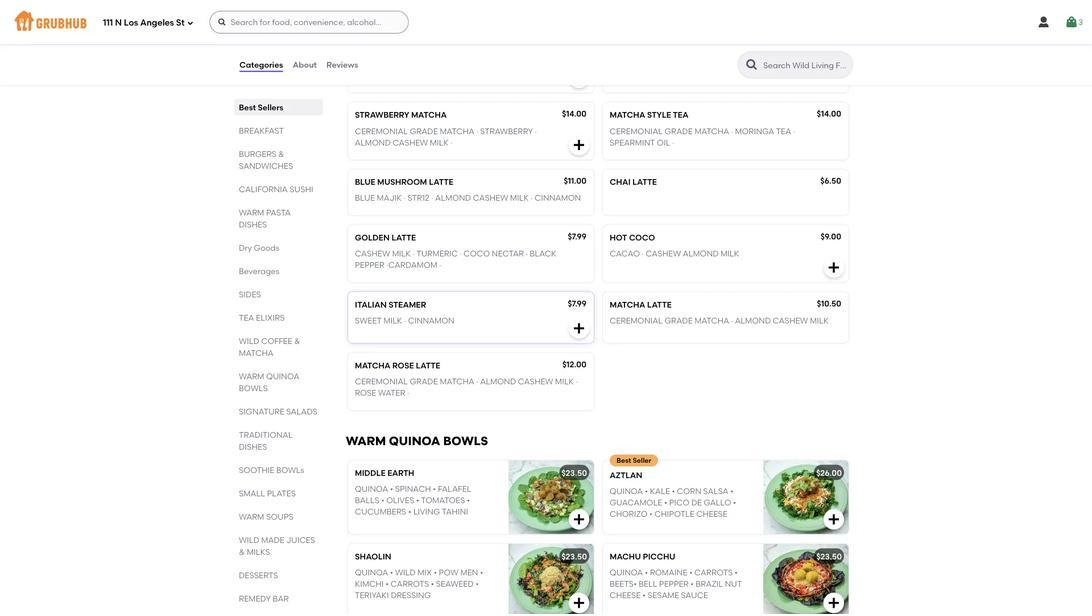 Task type: vqa. For each thing, say whether or not it's contained in the screenshot.


Task type: describe. For each thing, give the bounding box(es) containing it.
• right mix
[[434, 568, 437, 578]]

best sellers tab
[[239, 101, 319, 113]]

california sushi
[[239, 184, 313, 194]]

0 horizontal spatial cinnamon
[[408, 316, 455, 326]]

$14.00 for ceremonial grade matcha · strawberry · almond cashew milk ·
[[562, 109, 587, 119]]

• down kale
[[665, 498, 668, 508]]

matcha inside ceremonial grade matcha · moringa tea · spearmint oil ·
[[695, 126, 730, 136]]

dry
[[239, 243, 252, 253]]

st
[[176, 18, 185, 28]]

sellers
[[258, 102, 284, 112]]

$9.00
[[821, 232, 842, 241]]

cream
[[355, 4, 384, 13]]

traditional dishes
[[239, 430, 293, 452]]

latte for chai latte
[[633, 177, 657, 187]]

best for best seller
[[617, 457, 632, 465]]

traditional for matcha
[[610, 43, 665, 53]]

moringa
[[735, 126, 775, 136]]

wild coffee & matcha tab
[[239, 335, 319, 359]]

quinoa for shaolin
[[355, 568, 388, 578]]

svg image for sweet milk · cinnamon
[[573, 322, 586, 335]]

ceremonial for ceremonial grade matcha · moringa tea · spearmint oil ·
[[610, 126, 663, 136]]

seaweed
[[436, 580, 474, 589]]

cashew inside ceremonial grade matcha · almond cashew milk · rose water ·
[[518, 377, 554, 387]]

mushroom
[[378, 177, 427, 187]]

traditional dishes tab
[[239, 429, 319, 453]]

$7.99 for sweet milk · cinnamon
[[568, 299, 587, 308]]

cold inside organic groundworks cold brew · sparkling water · lime · mint
[[464, 59, 487, 69]]

cucumbers
[[355, 507, 407, 517]]

shaolin image
[[509, 544, 594, 615]]

water inside ceremonial grade matcha · almond cashew milk · rose water ·
[[378, 388, 406, 398]]

n
[[115, 18, 122, 28]]

tea inside tab
[[239, 313, 254, 323]]

men
[[461, 568, 478, 578]]

kimchi
[[355, 580, 384, 589]]

• right 'romaine'
[[690, 568, 693, 578]]

quinoa • spinach • falafel balls • olives • tomatoes • cucumbers • living tahini
[[355, 484, 472, 517]]

matcha style tea
[[610, 110, 689, 120]]

golden latte
[[355, 233, 416, 242]]

0 vertical spatial tea
[[673, 110, 689, 120]]

blue for blue mushroom latte
[[355, 177, 376, 187]]

& inside wild made juices & milks
[[239, 547, 245, 557]]

brew inside organic groundworks cold brew · sparkling water · lime · mint
[[489, 59, 512, 69]]

mint
[[459, 71, 479, 80]]

• down shaolin
[[390, 568, 393, 578]]

middle earth
[[355, 468, 415, 478]]

breakfast
[[239, 126, 284, 135]]

dry goods tab
[[239, 242, 319, 254]]

111 n los angeles st
[[103, 18, 185, 28]]

style
[[648, 110, 672, 120]]

earth
[[388, 468, 415, 478]]

cacao · cashew almond milk
[[610, 249, 740, 259]]

grade for matcha style tea
[[665, 126, 693, 136]]

svg image for quinoa • spinach • falafel balls • olives • tomatoes • cucumbers • living tahini
[[573, 513, 586, 527]]

small plates tab
[[239, 488, 319, 500]]

·cardamom
[[387, 260, 438, 270]]

soups
[[266, 512, 294, 522]]

corn
[[677, 487, 702, 496]]

pepper inside cashew milk · turmeric · coco nectar ·  black pepper ·cardamom ·
[[355, 260, 385, 270]]

vanilla
[[504, 0, 537, 2]]

warm up 'middle'
[[346, 434, 386, 448]]

california sushi tab
[[239, 183, 319, 195]]

chipotle
[[655, 510, 695, 519]]

matcha inside ceremonial grade matcha · strawberry · almond cashew milk ·
[[440, 126, 475, 136]]

bowls
[[276, 466, 304, 475]]

beverages tab
[[239, 265, 319, 277]]

best sellers
[[239, 102, 284, 112]]

quinoa for machu picchu
[[610, 568, 643, 578]]

remedy bar tab
[[239, 593, 319, 605]]

cacao inside organic espresso · almond milk · vanilla ice cream ·  cacao nibs · chocolate ganache
[[390, 4, 420, 13]]

$6.50
[[821, 176, 842, 186]]

quinoa for middle earth
[[355, 484, 388, 494]]

guacamole
[[610, 498, 663, 508]]

svg image inside 3 button
[[1065, 15, 1079, 29]]

• up bell
[[645, 568, 648, 578]]

• down bell
[[643, 591, 646, 601]]

search icon image
[[746, 58, 759, 72]]

• down mix
[[431, 580, 434, 589]]

aztlan
[[610, 471, 643, 480]]

made
[[261, 536, 285, 545]]

milk inside cashew milk · turmeric · coco nectar ·  black pepper ·cardamom ·
[[392, 249, 411, 259]]

sides tab
[[239, 289, 319, 300]]

categories
[[240, 60, 283, 70]]

angeles
[[140, 18, 174, 28]]

hot coco
[[610, 233, 655, 242]]

milk inside ceremonial grade matcha · strawberry · almond cashew milk ·
[[430, 138, 449, 147]]

coffee
[[261, 336, 292, 346]]

warm for warm quinoa bowls tab
[[239, 372, 264, 381]]

living
[[414, 507, 440, 517]]

machu picchu
[[610, 552, 676, 562]]

1 vertical spatial cacao
[[610, 249, 640, 259]]

1 vertical spatial warm quinoa bowls
[[346, 434, 488, 448]]

Search Wild Living Foods search field
[[763, 60, 850, 71]]

$23.50 for quinoa • romaine • carrots • beets• bell pepper • brazil nut cheese • sesame sauce
[[817, 552, 842, 562]]

gallo
[[704, 498, 732, 508]]

3
[[1079, 17, 1084, 27]]

matcha inside ceremonial grade matcha · almond cashew milk · rose water ·
[[440, 377, 475, 387]]

reviews button
[[326, 44, 359, 85]]

$7.99 for cashew milk · turmeric · coco nectar ·  black pepper ·cardamom ·
[[568, 232, 587, 241]]

ganache
[[499, 4, 540, 13]]

ceremonial grade matcha
[[610, 59, 730, 69]]

latte up 'str12'
[[429, 177, 454, 187]]

ceremonial grade matcha · moringa tea · spearmint oil ·
[[610, 126, 796, 147]]

almond inside organic espresso · almond milk · vanilla ice cream ·  cacao nibs · chocolate ganache
[[442, 0, 478, 2]]

groundworks
[[396, 59, 462, 69]]

sandwiches
[[239, 161, 293, 171]]

elixirs
[[256, 313, 285, 323]]

& inside burgers & sandwiches
[[278, 149, 284, 159]]

seller
[[633, 457, 652, 465]]

wild for matcha
[[239, 336, 259, 346]]

almond inside ceremonial grade matcha · strawberry · almond cashew milk ·
[[355, 138, 391, 147]]

ceremonial for ceremonial grade matcha · almond cashew milk
[[610, 316, 663, 326]]

grade for matcha latte
[[665, 316, 693, 326]]

pepper inside quinoa • romaine • carrots • beets• bell pepper • brazil nut cheese • sesame sauce
[[660, 580, 689, 589]]

coco inside cashew milk · turmeric · coco nectar ·  black pepper ·cardamom ·
[[464, 249, 490, 259]]

tahini
[[442, 507, 468, 517]]

• right men
[[480, 568, 483, 578]]

organic groundworks cold brew · sparkling water · lime · mint
[[355, 59, 516, 80]]

breakfast tab
[[239, 125, 319, 137]]

sparkling
[[355, 71, 400, 80]]

aztlan image
[[764, 461, 849, 535]]

milk inside ceremonial grade matcha · almond cashew milk · rose water ·
[[555, 377, 574, 387]]

$7.99 for organic groundworks cold brew · sparkling water · lime · mint
[[568, 42, 587, 52]]

about
[[293, 60, 317, 70]]

0 horizontal spatial strawberry
[[355, 110, 410, 120]]

desserts tab
[[239, 570, 319, 582]]

cold brew tonic
[[355, 43, 432, 53]]

wild for &
[[239, 536, 259, 545]]

remedy bar
[[239, 594, 289, 604]]

lime
[[435, 71, 453, 80]]

cashew inside ceremonial grade matcha · strawberry · almond cashew milk ·
[[393, 138, 428, 147]]

carrots inside quinoa • romaine • carrots • beets• bell pepper • brazil nut cheese • sesame sauce
[[695, 568, 733, 578]]

espresso
[[396, 0, 436, 2]]

los
[[124, 18, 138, 28]]

quinoa up earth
[[389, 434, 441, 448]]

• up olives
[[390, 484, 393, 494]]

soothie
[[239, 466, 275, 475]]

matcha latte
[[610, 300, 672, 310]]

• down olives
[[409, 507, 412, 517]]

wild inside quinoa • wild mix • pow men • kimchi • carrots • seaweed • teriyaki dressing
[[395, 568, 416, 578]]

olives
[[387, 496, 414, 506]]

traditional for dishes
[[239, 430, 293, 440]]

0 horizontal spatial brew
[[381, 43, 404, 53]]

teriyaki
[[355, 591, 389, 601]]

oil
[[657, 138, 671, 147]]

almond inside ceremonial grade matcha · almond cashew milk · rose water ·
[[480, 377, 516, 387]]



Task type: locate. For each thing, give the bounding box(es) containing it.
0 horizontal spatial &
[[239, 547, 245, 557]]

0 horizontal spatial warm quinoa bowls
[[239, 372, 300, 393]]

1 vertical spatial rose
[[355, 388, 376, 398]]

• down guacamole
[[650, 510, 653, 519]]

salsa
[[704, 487, 729, 496]]

small
[[239, 489, 265, 499]]

0 vertical spatial &
[[278, 149, 284, 159]]

tea right 'style' at top right
[[673, 110, 689, 120]]

quinoa down wild coffee & matcha "tab"
[[266, 372, 300, 381]]

cheese down "beets•"
[[610, 591, 641, 601]]

quinoa • wild mix • pow men • kimchi • carrots • seaweed • teriyaki dressing
[[355, 568, 483, 601]]

rose down sweet milk · cinnamon
[[393, 361, 414, 370]]

best seller
[[617, 457, 652, 465]]

1 horizontal spatial &
[[278, 149, 284, 159]]

grade down strawberry matcha
[[410, 126, 438, 136]]

2 horizontal spatial &
[[294, 336, 300, 346]]

best for best sellers
[[239, 102, 256, 112]]

0 vertical spatial cinnamon
[[535, 193, 581, 203]]

• up tahini
[[467, 496, 470, 506]]

quinoa for aztlan
[[610, 487, 643, 496]]

ceremonial down "matcha rose latte"
[[355, 377, 408, 387]]

grade inside ceremonial grade matcha · moringa tea · spearmint oil ·
[[665, 126, 693, 136]]

dishes up soothie
[[239, 442, 267, 452]]

coco right hot
[[629, 233, 655, 242]]

small plates
[[239, 489, 296, 499]]

blue left majik
[[355, 193, 375, 203]]

2 vertical spatial tea
[[239, 313, 254, 323]]

0 vertical spatial dishes
[[239, 220, 267, 229]]

quinoa • kale • corn salsa • guacamole • pico de gallo • chorizo • chipotle cheese
[[610, 487, 737, 519]]

kale
[[650, 487, 670, 496]]

warm down small
[[239, 512, 264, 522]]

wild coffee & matcha
[[239, 336, 300, 358]]

1 vertical spatial cheese
[[610, 591, 641, 601]]

1 horizontal spatial cold
[[464, 59, 487, 69]]

tea right moringa
[[777, 126, 792, 136]]

1 horizontal spatial tea
[[673, 110, 689, 120]]

0 vertical spatial wild
[[239, 336, 259, 346]]

carrots inside quinoa • wild mix • pow men • kimchi • carrots • seaweed • teriyaki dressing
[[391, 580, 429, 589]]

wild made juices & milks
[[239, 536, 315, 557]]

latte right the chai
[[633, 177, 657, 187]]

• up the pico
[[672, 487, 675, 496]]

grade up the oil on the top of page
[[665, 126, 693, 136]]

$10.50
[[817, 299, 842, 308]]

1 horizontal spatial pepper
[[660, 580, 689, 589]]

0 vertical spatial rose
[[393, 361, 414, 370]]

tea down sides at left top
[[239, 313, 254, 323]]

2 $14.00 from the left
[[817, 109, 842, 119]]

burgers & sandwiches tab
[[239, 148, 319, 172]]

• right salsa
[[731, 487, 734, 496]]

1 horizontal spatial brew
[[489, 59, 512, 69]]

grade down the "traditional matcha"
[[665, 59, 693, 69]]

ceremonial down strawberry matcha
[[355, 126, 408, 136]]

majik
[[377, 193, 402, 203]]

wild down tea elixirs
[[239, 336, 259, 346]]

$7.99 for ceremonial grade matcha
[[823, 42, 842, 52]]

tea
[[673, 110, 689, 120], [777, 126, 792, 136], [239, 313, 254, 323]]

warm quinoa bowls tab
[[239, 371, 319, 394]]

0 vertical spatial warm quinoa bowls
[[239, 372, 300, 393]]

1 horizontal spatial bowls
[[444, 434, 488, 448]]

0 vertical spatial blue
[[355, 177, 376, 187]]

wild left mix
[[395, 568, 416, 578]]

water inside organic groundworks cold brew · sparkling water · lime · mint
[[402, 71, 429, 80]]

quinoa inside quinoa • kale • corn salsa • guacamole • pico de gallo • chorizo • chipotle cheese
[[610, 487, 643, 496]]

warm for warm soups tab
[[239, 512, 264, 522]]

beets•
[[610, 580, 637, 589]]

0 horizontal spatial bowls
[[239, 384, 268, 393]]

& left 'milks'
[[239, 547, 245, 557]]

plates
[[267, 489, 296, 499]]

strawberry matcha
[[355, 110, 447, 120]]

pico
[[670, 498, 690, 508]]

1 horizontal spatial $14.00
[[817, 109, 842, 119]]

0 vertical spatial cold
[[355, 43, 379, 53]]

cold up reviews on the top of the page
[[355, 43, 379, 53]]

cacao down espresso
[[390, 4, 420, 13]]

traditional inside tab
[[239, 430, 293, 440]]

bowls
[[239, 384, 268, 393], [444, 434, 488, 448]]

0 horizontal spatial $14.00
[[562, 109, 587, 119]]

best up aztlan at the bottom right of page
[[617, 457, 632, 465]]

strawberry
[[355, 110, 410, 120], [480, 126, 533, 136]]

• up nut
[[735, 568, 738, 578]]

1 vertical spatial brew
[[489, 59, 512, 69]]

rose down "matcha rose latte"
[[355, 388, 376, 398]]

• up cucumbers
[[381, 496, 385, 506]]

ceremonial grade matcha · strawberry · almond cashew milk ·
[[355, 126, 537, 147]]

quinoa inside quinoa • romaine • carrots • beets• bell pepper • brazil nut cheese • sesame sauce
[[610, 568, 643, 578]]

ceremonial up spearmint
[[610, 126, 663, 136]]

0 vertical spatial coco
[[629, 233, 655, 242]]

1 vertical spatial wild
[[239, 536, 259, 545]]

blue left mushroom on the top left of page
[[355, 177, 376, 187]]

organic up cream
[[355, 0, 394, 2]]

warm for warm pasta dishes tab
[[239, 208, 264, 217]]

0 horizontal spatial cacao
[[390, 4, 420, 13]]

1 vertical spatial tea
[[777, 126, 792, 136]]

warm soups tab
[[239, 511, 319, 523]]

soothie bowls tab
[[239, 464, 319, 476]]

0 vertical spatial organic
[[355, 0, 394, 2]]

$14.00 for ceremonial grade matcha · moringa tea · spearmint oil ·
[[817, 109, 842, 119]]

0 vertical spatial carrots
[[695, 568, 733, 578]]

• left kale
[[645, 487, 648, 496]]

wild made juices & milks tab
[[239, 534, 319, 558]]

shaolin
[[355, 552, 392, 562]]

carrots up brazil in the right of the page
[[695, 568, 733, 578]]

grade for strawberry matcha
[[410, 126, 438, 136]]

2 vertical spatial &
[[239, 547, 245, 557]]

0 horizontal spatial cheese
[[610, 591, 641, 601]]

1 horizontal spatial cacao
[[610, 249, 640, 259]]

0 vertical spatial best
[[239, 102, 256, 112]]

organic for organic espresso · almond milk · vanilla ice cream ·  cacao nibs · chocolate ganache
[[355, 0, 394, 2]]

steamer
[[389, 300, 426, 310]]

traditional
[[610, 43, 665, 53], [239, 430, 293, 440]]

0 vertical spatial strawberry
[[355, 110, 410, 120]]

ceremonial inside ceremonial grade matcha · moringa tea · spearmint oil ·
[[610, 126, 663, 136]]

$23.50 for quinoa • spinach • falafel balls • olives • tomatoes • cucumbers • living tahini
[[562, 468, 587, 478]]

1 vertical spatial dishes
[[239, 442, 267, 452]]

cinnamon down $11.00
[[535, 193, 581, 203]]

1 vertical spatial traditional
[[239, 430, 293, 440]]

1 horizontal spatial cinnamon
[[535, 193, 581, 203]]

best left sellers
[[239, 102, 256, 112]]

latte for golden latte
[[392, 233, 416, 242]]

& inside wild coffee & matcha
[[294, 336, 300, 346]]

de
[[692, 498, 702, 508]]

svg image
[[218, 18, 227, 27], [573, 322, 586, 335], [573, 513, 586, 527], [573, 597, 586, 610]]

& right coffee at the left bottom of page
[[294, 336, 300, 346]]

dishes
[[239, 220, 267, 229], [239, 442, 267, 452]]

grade for matcha rose latte
[[410, 377, 438, 387]]

svg image
[[1037, 15, 1051, 29], [1065, 15, 1079, 29], [187, 20, 194, 26], [573, 71, 586, 85], [573, 138, 586, 152], [828, 261, 841, 275], [828, 513, 841, 527], [828, 597, 841, 610]]

quinoa up the balls
[[355, 484, 388, 494]]

romaine
[[650, 568, 688, 578]]

svg image inside "main navigation" navigation
[[218, 18, 227, 27]]

grade down "matcha rose latte"
[[410, 377, 438, 387]]

2 dishes from the top
[[239, 442, 267, 452]]

bar
[[273, 594, 289, 604]]

mix
[[418, 568, 432, 578]]

str12
[[408, 193, 430, 203]]

warm down california on the top of page
[[239, 208, 264, 217]]

$14.00
[[562, 109, 587, 119], [817, 109, 842, 119]]

pepper down golden
[[355, 260, 385, 270]]

dishes inside warm pasta dishes
[[239, 220, 267, 229]]

italian steamer
[[355, 300, 426, 310]]

$7.99
[[568, 42, 587, 52], [823, 42, 842, 52], [568, 232, 587, 241], [568, 299, 587, 308]]

1 horizontal spatial rose
[[393, 361, 414, 370]]

traditional matcha
[[610, 43, 703, 53]]

remedy
[[239, 594, 271, 604]]

chocolate
[[446, 4, 497, 13]]

1 horizontal spatial coco
[[629, 233, 655, 242]]

1 vertical spatial strawberry
[[480, 126, 533, 136]]

pasta
[[266, 208, 291, 217]]

• down spinach
[[416, 496, 420, 506]]

0 vertical spatial cacao
[[390, 4, 420, 13]]

0 horizontal spatial traditional
[[239, 430, 293, 440]]

warm pasta dishes tab
[[239, 207, 319, 230]]

milk inside organic espresso · almond milk · vanilla ice cream ·  cacao nibs · chocolate ganache
[[480, 0, 498, 2]]

organic for organic groundworks cold brew · sparkling water · lime · mint
[[355, 59, 394, 69]]

water down "matcha rose latte"
[[378, 388, 406, 398]]

organic espresso · almond milk · vanilla ice cream ·  cacao nibs · chocolate ganache button
[[348, 0, 594, 26]]

$26.00
[[817, 468, 842, 478]]

cinnamon down steamer
[[408, 316, 455, 326]]

chorizo
[[610, 510, 648, 519]]

organic inside organic groundworks cold brew · sparkling water · lime · mint
[[355, 59, 394, 69]]

italian
[[355, 300, 387, 310]]

• down men
[[476, 580, 479, 589]]

latte up ceremonial grade matcha · almond cashew milk · rose water ·
[[416, 361, 441, 370]]

cheese inside quinoa • romaine • carrots • beets• bell pepper • brazil nut cheese • sesame sauce
[[610, 591, 641, 601]]

2 horizontal spatial tea
[[777, 126, 792, 136]]

0 horizontal spatial rose
[[355, 388, 376, 398]]

latte for matcha latte
[[648, 300, 672, 310]]

1 horizontal spatial strawberry
[[480, 126, 533, 136]]

dishes up dry goods
[[239, 220, 267, 229]]

pow
[[439, 568, 459, 578]]

pepper
[[355, 260, 385, 270], [660, 580, 689, 589]]

grade inside ceremonial grade matcha · strawberry · almond cashew milk ·
[[410, 126, 438, 136]]

$23.50 for quinoa • wild mix • pow men • kimchi • carrots • seaweed • teriyaki dressing
[[562, 552, 587, 562]]

matcha rose latte
[[355, 361, 441, 370]]

warm soups
[[239, 512, 294, 522]]

best inside tab
[[239, 102, 256, 112]]

coco left nectar
[[464, 249, 490, 259]]

nibs
[[422, 4, 440, 13]]

chai
[[610, 177, 631, 187]]

sides
[[239, 290, 261, 299]]

spinach
[[395, 484, 431, 494]]

& up sandwiches
[[278, 149, 284, 159]]

warm inside tab
[[239, 372, 264, 381]]

0 vertical spatial pepper
[[355, 260, 385, 270]]

ceremonial down the "traditional matcha"
[[610, 59, 663, 69]]

0 horizontal spatial best
[[239, 102, 256, 112]]

Search for food, convenience, alcohol... search field
[[210, 11, 409, 34]]

black
[[530, 249, 557, 259]]

cold
[[355, 43, 379, 53], [464, 59, 487, 69]]

2 vertical spatial wild
[[395, 568, 416, 578]]

traditional down 'signature' on the bottom left of page
[[239, 430, 293, 440]]

0 horizontal spatial coco
[[464, 249, 490, 259]]

ceremonial for ceremonial grade matcha · strawberry · almond cashew milk ·
[[355, 126, 408, 136]]

pepper down 'romaine'
[[660, 580, 689, 589]]

latte up the ·cardamom at left
[[392, 233, 416, 242]]

sushi
[[290, 184, 313, 194]]

1 horizontal spatial best
[[617, 457, 632, 465]]

0 horizontal spatial pepper
[[355, 260, 385, 270]]

carrots
[[695, 568, 733, 578], [391, 580, 429, 589]]

cashew
[[393, 138, 428, 147], [473, 193, 509, 203], [355, 249, 390, 259], [646, 249, 681, 259], [773, 316, 809, 326], [518, 377, 554, 387]]

dry goods
[[239, 243, 280, 253]]

latte down cacao · cashew almond milk
[[648, 300, 672, 310]]

quinoa inside quinoa • spinach • falafel balls • olives • tomatoes • cucumbers • living tahini
[[355, 484, 388, 494]]

1 horizontal spatial cheese
[[697, 510, 728, 519]]

1 vertical spatial pepper
[[660, 580, 689, 589]]

grade inside ceremonial grade matcha · almond cashew milk · rose water ·
[[410, 377, 438, 387]]

bowls inside warm quinoa bowls
[[239, 384, 268, 393]]

1 vertical spatial bowls
[[444, 434, 488, 448]]

sauce
[[681, 591, 709, 601]]

beverages
[[239, 266, 280, 276]]

cheese inside quinoa • kale • corn salsa • guacamole • pico de gallo • chorizo • chipotle cheese
[[697, 510, 728, 519]]

quinoa inside quinoa • wild mix • pow men • kimchi • carrots • seaweed • teriyaki dressing
[[355, 568, 388, 578]]

picchu
[[643, 552, 676, 562]]

goods
[[254, 243, 280, 253]]

cheese
[[697, 510, 728, 519], [610, 591, 641, 601]]

1 $14.00 from the left
[[562, 109, 587, 119]]

1 horizontal spatial carrots
[[695, 568, 733, 578]]

$11.00
[[564, 176, 587, 186]]

blue for blue majik · str12 · almond cashew milk · cinnamon
[[355, 193, 375, 203]]

0 vertical spatial cheese
[[697, 510, 728, 519]]

ceremonial inside ceremonial grade matcha · almond cashew milk · rose water ·
[[355, 377, 408, 387]]

cold up 'mint'
[[464, 59, 487, 69]]

&
[[278, 149, 284, 159], [294, 336, 300, 346], [239, 547, 245, 557]]

blue majik · str12 · almond cashew milk · cinnamon
[[355, 193, 581, 203]]

organic up sparkling
[[355, 59, 394, 69]]

warm quinoa bowls inside tab
[[239, 372, 300, 393]]

carrots up dressing
[[391, 580, 429, 589]]

dressing
[[391, 591, 431, 601]]

2 organic from the top
[[355, 59, 394, 69]]

1 dishes from the top
[[239, 220, 267, 229]]

wild inside wild made juices & milks
[[239, 536, 259, 545]]

water down groundworks
[[402, 71, 429, 80]]

warm pasta dishes
[[239, 208, 291, 229]]

machu picchu image
[[764, 544, 849, 615]]

tomatoes
[[421, 496, 465, 506]]

0 vertical spatial brew
[[381, 43, 404, 53]]

traditional up ceremonial grade matcha
[[610, 43, 665, 53]]

ceremonial for ceremonial grade matcha · almond cashew milk · rose water ·
[[355, 377, 408, 387]]

1 vertical spatial best
[[617, 457, 632, 465]]

middle
[[355, 468, 386, 478]]

quinoa inside tab
[[266, 372, 300, 381]]

quinoa up the kimchi
[[355, 568, 388, 578]]

tea inside ceremonial grade matcha · moringa tea · spearmint oil ·
[[777, 126, 792, 136]]

1 vertical spatial &
[[294, 336, 300, 346]]

grade down matcha latte
[[665, 316, 693, 326]]

grade for traditional matcha
[[665, 59, 693, 69]]

tea elixirs tab
[[239, 312, 319, 324]]

matcha inside wild coffee & matcha
[[239, 348, 274, 358]]

0 vertical spatial water
[[402, 71, 429, 80]]

balls
[[355, 496, 380, 506]]

almond
[[442, 0, 478, 2], [355, 138, 391, 147], [435, 193, 471, 203], [683, 249, 719, 259], [735, 316, 771, 326], [480, 377, 516, 387]]

1 vertical spatial blue
[[355, 193, 375, 203]]

0 horizontal spatial tea
[[239, 313, 254, 323]]

reviews
[[327, 60, 358, 70]]

1 blue from the top
[[355, 177, 376, 187]]

1 horizontal spatial traditional
[[610, 43, 665, 53]]

juices
[[286, 536, 315, 545]]

chai latte
[[610, 177, 657, 187]]

quinoa up guacamole
[[610, 487, 643, 496]]

ceremonial grade matcha · almond cashew milk
[[610, 316, 829, 326]]

cashew inside cashew milk · turmeric · coco nectar ·  black pepper ·cardamom ·
[[355, 249, 390, 259]]

ceremonial grade matcha · almond cashew milk · rose water ·
[[355, 377, 578, 398]]

wild inside wild coffee & matcha
[[239, 336, 259, 346]]

ceremonial inside ceremonial grade matcha · strawberry · almond cashew milk ·
[[355, 126, 408, 136]]

brew
[[381, 43, 404, 53], [489, 59, 512, 69]]

brazil
[[696, 580, 723, 589]]

• up tomatoes
[[433, 484, 436, 494]]

1 vertical spatial organic
[[355, 59, 394, 69]]

0 vertical spatial traditional
[[610, 43, 665, 53]]

1 vertical spatial carrots
[[391, 580, 429, 589]]

signature salads tab
[[239, 406, 319, 418]]

1 vertical spatial water
[[378, 388, 406, 398]]

ceremonial for ceremonial grade matcha
[[610, 59, 663, 69]]

warm quinoa bowls up earth
[[346, 434, 488, 448]]

1 vertical spatial cinnamon
[[408, 316, 455, 326]]

dishes inside traditional dishes
[[239, 442, 267, 452]]

2 blue from the top
[[355, 193, 375, 203]]

middle earth image
[[509, 461, 594, 535]]

0 horizontal spatial carrots
[[391, 580, 429, 589]]

warm inside warm pasta dishes
[[239, 208, 264, 217]]

ceremonial down matcha latte
[[610, 316, 663, 326]]

$12.00
[[563, 360, 587, 369]]

cheese down gallo
[[697, 510, 728, 519]]

main navigation navigation
[[0, 0, 1093, 44]]

0 vertical spatial bowls
[[239, 384, 268, 393]]

0 horizontal spatial cold
[[355, 43, 379, 53]]

bowls up 'signature' on the bottom left of page
[[239, 384, 268, 393]]

1 vertical spatial cold
[[464, 59, 487, 69]]

warm down wild coffee & matcha
[[239, 372, 264, 381]]

1 horizontal spatial warm quinoa bowls
[[346, 434, 488, 448]]

1 organic from the top
[[355, 0, 394, 2]]

rose inside ceremonial grade matcha · almond cashew milk · rose water ·
[[355, 388, 376, 398]]

• right the kimchi
[[386, 580, 389, 589]]

quinoa up "beets•"
[[610, 568, 643, 578]]

• up sauce
[[691, 580, 694, 589]]

wild up 'milks'
[[239, 536, 259, 545]]

strawberry inside ceremonial grade matcha · strawberry · almond cashew milk ·
[[480, 126, 533, 136]]

1 vertical spatial coco
[[464, 249, 490, 259]]

bowls up falafel
[[444, 434, 488, 448]]

warm quinoa bowls up 'signature' on the bottom left of page
[[239, 372, 300, 393]]

tea elixirs
[[239, 313, 285, 323]]

categories button
[[239, 44, 284, 85]]

cacao down hot
[[610, 249, 640, 259]]

organic inside organic espresso · almond milk · vanilla ice cream ·  cacao nibs · chocolate ganache
[[355, 0, 394, 2]]

• right gallo
[[733, 498, 737, 508]]

svg image for quinoa • wild mix • pow men • kimchi • carrots • seaweed • teriyaki dressing
[[573, 597, 586, 610]]



